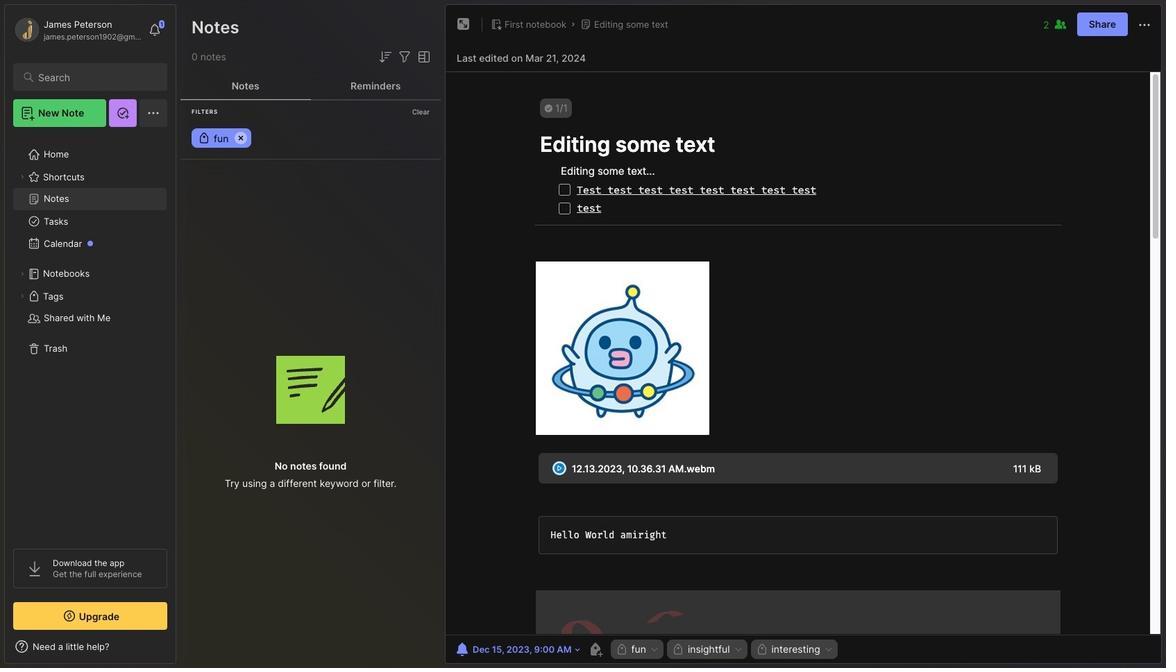 Task type: locate. For each thing, give the bounding box(es) containing it.
More actions field
[[1136, 15, 1153, 33]]

expand notebooks image
[[18, 270, 26, 278]]

main element
[[0, 0, 181, 669]]

insightful Tag actions field
[[730, 645, 743, 655]]

expand tags image
[[18, 292, 26, 301]]

Note Editor text field
[[446, 72, 1161, 635]]

WHAT'S NEW field
[[5, 636, 176, 658]]

tree
[[5, 135, 176, 537]]

add filters image
[[396, 49, 413, 65]]

View options field
[[413, 49, 433, 65]]

more actions image
[[1136, 17, 1153, 33]]

None search field
[[38, 69, 155, 85]]

fun Tag actions field
[[646, 645, 659, 655]]

Sort options field
[[377, 49, 394, 65]]

tab list
[[181, 72, 441, 100]]



Task type: describe. For each thing, give the bounding box(es) containing it.
interesting Tag actions field
[[820, 645, 834, 655]]

note window element
[[445, 4, 1162, 668]]

Edit reminder field
[[453, 640, 581, 660]]

Account field
[[13, 16, 142, 44]]

expand note image
[[455, 16, 472, 33]]

add tag image
[[587, 641, 604, 658]]

none search field inside main element
[[38, 69, 155, 85]]

tree inside main element
[[5, 135, 176, 537]]

click to collapse image
[[175, 643, 186, 660]]

Search text field
[[38, 71, 155, 84]]

Add filters field
[[396, 49, 413, 65]]



Task type: vqa. For each thing, say whether or not it's contained in the screenshot.
Account 'field' at the left top of page
yes



